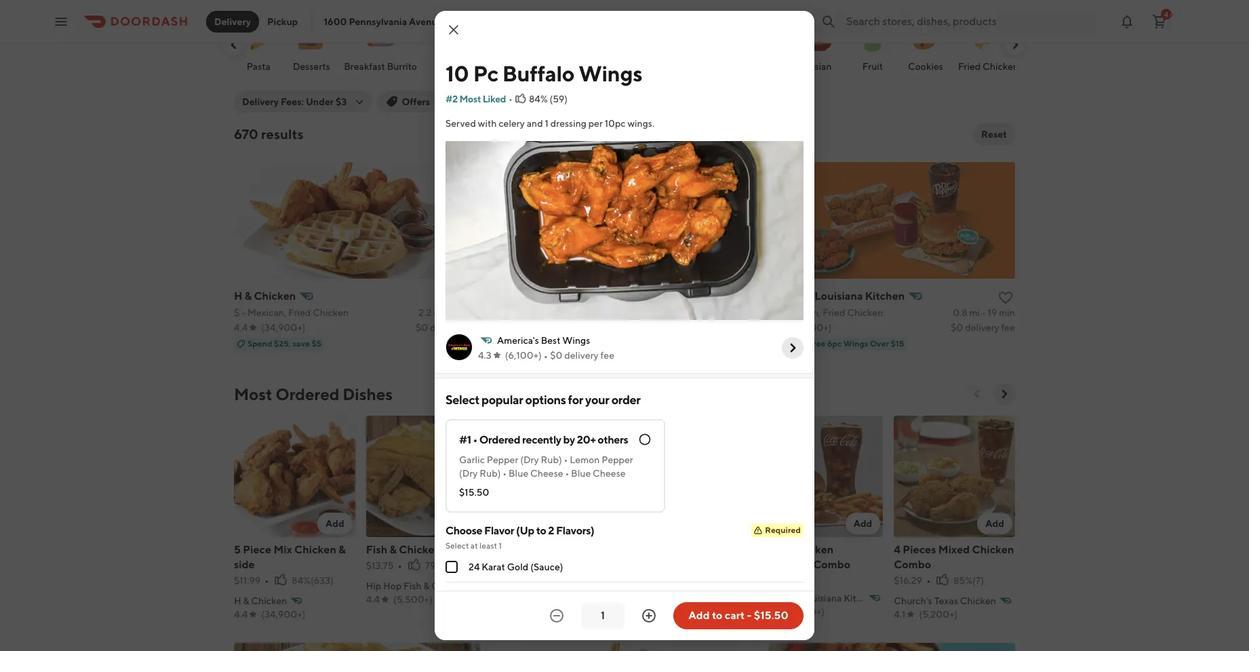 Task type: locate. For each thing, give the bounding box(es) containing it.
celery
[[499, 118, 525, 129]]

0 vertical spatial popeyes
[[769, 290, 813, 303]]

1 right and
[[545, 118, 549, 129]]

(dry down recently
[[520, 454, 539, 465]]

next button of carousel image
[[998, 387, 1011, 401]]

chicken down next button of carousel icon
[[983, 61, 1019, 72]]

0 horizontal spatial cheese
[[531, 468, 563, 479]]

add inside button
[[689, 609, 710, 622]]

(6,100+) for 4.3
[[505, 350, 542, 361]]

fee up your
[[601, 350, 615, 361]]

0.8 left '17'
[[686, 307, 701, 318]]

3 $​0 from the left
[[951, 322, 964, 333]]

most down the spend
[[234, 385, 272, 404]]

• down #1 • ordered recently by 20+ others
[[503, 468, 507, 479]]

most
[[460, 94, 481, 104], [234, 385, 272, 404]]

side
[[234, 558, 255, 571]]

select
[[446, 393, 480, 407], [446, 541, 469, 551]]

fee for chicken
[[466, 322, 480, 333]]

$15.50 right - at right
[[754, 609, 789, 622]]

save
[[293, 338, 310, 349]]

0 horizontal spatial pepper
[[487, 454, 519, 465]]

1 horizontal spatial blue
[[571, 468, 591, 479]]

0 vertical spatial popeyes louisiana kitchen
[[769, 290, 905, 303]]

select left popular
[[446, 393, 480, 407]]

1 h from the top
[[234, 290, 242, 303]]

79%(412)
[[425, 560, 464, 571]]

add to cart - $15.50 button
[[674, 602, 804, 630]]

0 vertical spatial fish
[[366, 543, 388, 556]]

2 $​0 from the left
[[683, 322, 696, 333]]

h & chicken up mexican,
[[234, 290, 296, 303]]

$ right '17'
[[769, 307, 775, 318]]

4.4 up the spend
[[234, 322, 248, 333]]

1 horizontal spatial america's best wings
[[630, 580, 723, 591]]

1 vertical spatial select
[[446, 541, 469, 551]]

and
[[527, 118, 543, 129]]

fil- for a®
[[532, 543, 547, 556]]

cart
[[725, 609, 745, 622]]

0 vertical spatial (dry
[[520, 454, 539, 465]]

1 right least
[[499, 541, 502, 551]]

0.8 for kitchen
[[953, 307, 968, 318]]

1 vertical spatial 4.4
[[366, 594, 380, 605]]

add for fish & chicken combo
[[458, 518, 476, 529]]

reset button
[[973, 123, 1015, 145]]

0 horizontal spatial $​0 delivery fee
[[416, 322, 480, 333]]

chick-
[[502, 290, 536, 303], [498, 543, 532, 556]]

fish up the '$13.75'
[[366, 543, 388, 556]]

2 cheese from the left
[[593, 468, 626, 479]]

louisiana
[[815, 290, 863, 303], [801, 593, 842, 603]]

rub) down #1 • ordered recently by 20+ others
[[541, 454, 562, 465]]

america's
[[497, 335, 539, 346], [630, 580, 672, 591]]

0 horizontal spatial best
[[541, 335, 561, 346]]

mi left '17'
[[703, 307, 713, 318]]

(6,100+) left ·
[[505, 350, 542, 361]]

chick- for chick-fil-a® nuggets meal
[[498, 543, 532, 556]]

2 blue from the left
[[571, 468, 591, 479]]

2 horizontal spatial min
[[999, 307, 1015, 318]]

0 vertical spatial ordered
[[276, 385, 340, 404]]

$ left mexican,
[[234, 307, 240, 318]]

4 inside button
[[1165, 10, 1169, 18]]

wings.
[[628, 118, 655, 129]]

1 vertical spatial louisiana
[[801, 593, 842, 603]]

(5,500+)
[[393, 594, 433, 605]]

1 horizontal spatial rub)
[[541, 454, 562, 465]]

0 horizontal spatial rub)
[[480, 468, 501, 479]]

4.5 down $$
[[502, 322, 516, 333]]

best up the add to cart - $15.50
[[674, 580, 694, 591]]

wings right 6pc
[[844, 338, 869, 349]]

2 $ from the left
[[769, 307, 775, 318]]

0 vertical spatial 1
[[545, 118, 549, 129]]

4 for 4
[[1165, 10, 1169, 18]]

pc
[[473, 60, 498, 86]]

(7,500+) up free
[[795, 322, 832, 333]]

4 left pieces
[[894, 543, 901, 556]]

ordered down 'save'
[[276, 385, 340, 404]]

chicken up (59)
[[538, 61, 574, 72]]

h down $11.99
[[234, 595, 241, 606]]

(6,100+) for america's best wings
[[657, 594, 694, 605]]

6pc
[[828, 338, 842, 349]]

(6,100+) up increase quantity by 1 icon
[[657, 594, 694, 605]]

(dry down garlic
[[459, 468, 478, 479]]

$​0 down 0.8 mi • 17 min
[[683, 322, 696, 333]]

h up $ • mexican, fried chicken
[[234, 290, 242, 303]]

3 mi from the left
[[970, 307, 980, 318]]

spicy
[[762, 543, 790, 556]]

over
[[504, 96, 526, 107], [870, 338, 889, 349]]

0 horizontal spatial chicken,
[[521, 307, 559, 318]]

add for 4 pieces mixed chicken combo
[[986, 518, 1005, 529]]

fish & chicken combo
[[366, 543, 480, 556]]

$15.50 down garlic
[[459, 487, 489, 498]]

1 horizontal spatial ordered
[[479, 433, 520, 446]]

over left $15
[[870, 338, 889, 349]]

& inside 5 piece mix chicken & side
[[339, 543, 346, 556]]

1 horizontal spatial combo
[[813, 558, 851, 571]]

0 horizontal spatial $
[[234, 307, 240, 318]]

0 vertical spatial previous button of carousel image
[[227, 38, 241, 52]]

notification bell image
[[1119, 13, 1136, 30]]

0 horizontal spatial min
[[464, 307, 480, 318]]

2 h from the top
[[234, 595, 241, 606]]

fil- up "$$ • chicken, american"
[[536, 290, 551, 303]]

fil- inside chick-fil-a® nuggets meal
[[532, 543, 547, 556]]

chicken up mexican,
[[254, 290, 296, 303]]

popular
[[482, 393, 523, 407]]

1 vertical spatial h
[[234, 595, 241, 606]]

popeyes
[[769, 290, 813, 303], [762, 593, 799, 603]]

open menu image
[[53, 13, 69, 30]]

pepper right garlic
[[487, 454, 519, 465]]

fil- for a
[[536, 290, 551, 303]]

fruit
[[863, 61, 883, 72]]

1 select from the top
[[446, 393, 480, 407]]

chick-fil-a® nuggets meal
[[498, 543, 610, 571]]

fee inside · $0 delivery fee
[[601, 350, 615, 361]]

deals:
[[783, 338, 807, 349]]

1 horizontal spatial (6,100+)
[[657, 594, 694, 605]]

kitchen
[[865, 290, 905, 303], [844, 593, 878, 603]]

american
[[561, 307, 602, 318]]

$​0 down 2.2
[[416, 322, 428, 333]]

avenue
[[409, 16, 443, 27]]

(6,100+) inside 10 pc buffalo wings "dialog"
[[505, 350, 542, 361]]

popeyes louisiana kitchen for (7,500+)
[[762, 593, 878, 603]]

10
[[446, 60, 469, 86]]

#1
[[459, 433, 471, 446]]

4.4
[[234, 322, 248, 333], [366, 594, 380, 605], [234, 609, 248, 620]]

0 vertical spatial delivery
[[214, 16, 251, 27]]

0 vertical spatial to
[[536, 524, 546, 537]]

0 horizontal spatial america's
[[497, 335, 539, 346]]

$​0 delivery fee for h & chicken
[[416, 322, 480, 333]]

chicken
[[538, 61, 574, 72], [983, 61, 1019, 72], [254, 290, 296, 303], [313, 307, 349, 318], [848, 307, 884, 318], [294, 543, 336, 556], [399, 543, 441, 556], [792, 543, 834, 556], [972, 543, 1014, 556], [432, 580, 468, 591], [251, 595, 287, 606], [960, 595, 996, 606]]

to left the 2
[[536, 524, 546, 537]]

chicken, for popeyes
[[783, 307, 821, 318]]

kitchen for 0.8 mi • 19 min
[[865, 290, 905, 303]]

• left mexican,
[[242, 307, 246, 318]]

4.1 right - at right
[[762, 606, 774, 617]]

4 right "notification bell" image at top right
[[1165, 10, 1169, 18]]

0 horizontal spatial $​0
[[416, 322, 428, 333]]

2 0.8 from the left
[[953, 307, 968, 318]]

america's best wings up increase quantity by 1 icon
[[630, 580, 723, 591]]

fee for a
[[734, 322, 748, 333]]

1 horizontal spatial $​0
[[683, 322, 696, 333]]

1 $​0 delivery fee from the left
[[416, 322, 480, 333]]

cheese
[[531, 468, 563, 479], [593, 468, 626, 479]]

0 vertical spatial over
[[504, 96, 526, 107]]

#2 most liked
[[446, 94, 506, 104]]

to inside button
[[712, 609, 723, 622]]

$$ • chicken, american
[[502, 307, 602, 318]]

$5
[[312, 338, 322, 349]]

2 horizontal spatial mi
[[970, 307, 980, 318]]

fee down 0.8 mi • 17 min
[[734, 322, 748, 333]]

1 vertical spatial 1
[[499, 541, 502, 551]]

$ • chicken, fried chicken
[[769, 307, 884, 318]]

0 vertical spatial fil-
[[536, 290, 551, 303]]

1 horizontal spatial most
[[460, 94, 481, 104]]

1 vertical spatial previous button of carousel image
[[971, 387, 984, 401]]

popeyes louisiana kitchen down spicy chicken sandwich combo $13.89
[[762, 593, 878, 603]]

(34,900+)
[[261, 322, 306, 333], [261, 609, 306, 620]]

pickup button up 'pasta'
[[259, 11, 306, 32]]

chicken inside 5 piece mix chicken & side
[[294, 543, 336, 556]]

1 horizontal spatial 4.5
[[528, 96, 542, 107]]

at
[[471, 541, 478, 551]]

2 select from the top
[[446, 541, 469, 551]]

0 vertical spatial 4
[[1165, 10, 1169, 18]]

pickup up served
[[452, 96, 483, 107]]

1
[[545, 118, 549, 129], [499, 541, 502, 551]]

(7,500+) down $13.89
[[787, 606, 825, 617]]

delivery down 0.8 mi • 19 min at the right of the page
[[965, 322, 1000, 333]]

$​0 delivery fee for chick-fil-a
[[683, 322, 748, 333]]

chicken up the 79%(412)
[[399, 543, 441, 556]]

click to add this store to your saved list image
[[998, 290, 1014, 306]]

2 horizontal spatial $​0 delivery fee
[[951, 322, 1015, 333]]

previous button of carousel image left next button of carousel image
[[971, 387, 984, 401]]

to left the cart
[[712, 609, 723, 622]]

pepper down others
[[602, 454, 633, 465]]

1 horizontal spatial previous button of carousel image
[[971, 387, 984, 401]]

decrease quantity by 1 image
[[549, 608, 565, 624]]

fried chicken
[[958, 61, 1019, 72]]

delivery left the fees:
[[242, 96, 279, 107]]

0 horizontal spatial fried
[[288, 307, 311, 318]]

0.8 mi • 19 min
[[953, 307, 1015, 318]]

combo right sandwich
[[813, 558, 851, 571]]

nuggets
[[566, 543, 610, 556]]

kitchen up $15
[[865, 290, 905, 303]]

h for 2.2 mi • 27 min
[[234, 290, 242, 303]]

4.4 down $11.99
[[234, 609, 248, 620]]

0.8 for a
[[686, 307, 701, 318]]

h & chicken for 2.2 mi • 27 min
[[234, 290, 296, 303]]

louisiana up $ • chicken, fried chicken
[[815, 290, 863, 303]]

fried for popeyes louisiana kitchen
[[823, 307, 846, 318]]

garlic pepper (dry rub) • lemon pepper (dry rub) • blue cheese • blue cheese
[[459, 454, 633, 479]]

combo down choose
[[443, 543, 480, 556]]

pasta
[[247, 61, 271, 72]]

combo inside spicy chicken sandwich combo $13.89
[[813, 558, 851, 571]]

over 4.5 button
[[496, 91, 581, 113]]

fried for h & chicken
[[288, 307, 311, 318]]

pickup for pickup button to the bottom
[[452, 96, 483, 107]]

wings up 10pc
[[579, 60, 643, 86]]

1 horizontal spatial $
[[769, 307, 775, 318]]

&
[[245, 290, 252, 303], [339, 543, 346, 556], [390, 543, 397, 556], [424, 580, 430, 591], [243, 595, 249, 606]]

1 vertical spatial fil-
[[532, 543, 547, 556]]

0 vertical spatial select
[[446, 393, 480, 407]]

(2,200+)
[[529, 322, 567, 333], [526, 609, 564, 620]]

0 vertical spatial most
[[460, 94, 481, 104]]

0 vertical spatial (6,100+)
[[505, 350, 542, 361]]

chicken up sandwich
[[792, 543, 834, 556]]

• right '17'
[[777, 307, 781, 318]]

best inside 10 pc buffalo wings "dialog"
[[541, 335, 561, 346]]

mi for popeyes louisiana kitchen
[[970, 307, 980, 318]]

1 vertical spatial best
[[674, 580, 694, 591]]

2 $​0 delivery fee from the left
[[683, 322, 748, 333]]

add button for 4 pieces mixed chicken combo
[[978, 513, 1013, 534]]

5
[[234, 543, 241, 556]]

fried up 6pc
[[823, 307, 846, 318]]

0.8 left 19
[[953, 307, 968, 318]]

1 vertical spatial popeyes
[[762, 593, 799, 603]]

by
[[563, 433, 575, 446]]

(34,900+) up $25,
[[261, 322, 306, 333]]

0 horizontal spatial america's best wings
[[497, 335, 590, 346]]

$0
[[550, 350, 563, 361]]

$​0 for popeyes louisiana kitchen
[[951, 322, 964, 333]]

delivery down 2.2 mi • 27 min
[[430, 322, 464, 333]]

1 horizontal spatial mi
[[703, 307, 713, 318]]

mi for h & chicken
[[434, 307, 444, 318]]

0 vertical spatial h
[[234, 290, 242, 303]]

4.1 down $ • chicken, fried chicken
[[769, 322, 781, 333]]

chick- inside chick-fil-a® nuggets meal
[[498, 543, 532, 556]]

add button for fish & chicken combo
[[450, 513, 485, 534]]

$​0 delivery fee down 0.8 mi • 17 min
[[683, 322, 748, 333]]

popeyes louisiana kitchen up $ • chicken, fried chicken
[[769, 290, 905, 303]]

1 horizontal spatial pickup button
[[444, 91, 491, 113]]

previous button of carousel image
[[227, 38, 241, 52], [971, 387, 984, 401]]

1 vertical spatial kitchen
[[844, 593, 878, 603]]

1 mi from the left
[[434, 307, 444, 318]]

$11.99 •
[[234, 575, 269, 586]]

blue down lemon
[[571, 468, 591, 479]]

2 min from the left
[[732, 307, 748, 318]]

delivery inside button
[[214, 16, 251, 27]]

cheese down #1 • ordered recently by 20+ others
[[531, 468, 563, 479]]

0 horizontal spatial previous button of carousel image
[[227, 38, 241, 52]]

1 vertical spatial chick-
[[498, 543, 532, 556]]

0 vertical spatial louisiana
[[815, 290, 863, 303]]

0 horizontal spatial combo
[[443, 543, 480, 556]]

(2,200+) down "$$ • chicken, american"
[[529, 322, 567, 333]]

1 vertical spatial to
[[712, 609, 723, 622]]

1 horizontal spatial 0.8
[[953, 307, 968, 318]]

2 mi from the left
[[703, 307, 713, 318]]

add for chick-fil-a® nuggets meal
[[590, 518, 608, 529]]

4.1
[[769, 322, 781, 333], [762, 606, 774, 617], [894, 609, 906, 620]]

cheese down lemon
[[593, 468, 626, 479]]

$​0 down 0.8 mi • 19 min at the right of the page
[[951, 322, 964, 333]]

$25,
[[274, 338, 291, 349]]

1600 pennsylvania avenue nw
[[324, 16, 463, 27]]

1 h & chicken from the top
[[234, 290, 296, 303]]

1 min from the left
[[464, 307, 480, 318]]

0 horizontal spatial pickup
[[267, 16, 298, 27]]

0 horizontal spatial mi
[[434, 307, 444, 318]]

1 0.8 from the left
[[686, 307, 701, 318]]

1 horizontal spatial pickup
[[452, 96, 483, 107]]

1 vertical spatial most
[[234, 385, 272, 404]]

fil- up (sauce) at bottom
[[532, 543, 547, 556]]

wings
[[579, 60, 643, 86], [563, 335, 590, 346], [844, 338, 869, 349], [696, 580, 723, 591]]

1 horizontal spatial pepper
[[602, 454, 633, 465]]

$3
[[336, 96, 347, 107]]

0 horizontal spatial 0.8
[[686, 307, 701, 318]]

(dry
[[520, 454, 539, 465], [459, 468, 478, 479]]

delivery inside · $0 delivery fee
[[565, 350, 599, 361]]

select inside choose flavor (up to 2 flavors) select at least 1
[[446, 541, 469, 551]]

1 $​0 from the left
[[416, 322, 428, 333]]

4 inside '4 pieces mixed chicken combo'
[[894, 543, 901, 556]]

4.5 up and
[[528, 96, 542, 107]]

0 vertical spatial best
[[541, 335, 561, 346]]

flavors)
[[556, 524, 594, 537]]

min down click to add this store to your saved list image
[[464, 307, 480, 318]]

1 vertical spatial $15.50
[[754, 609, 789, 622]]

2 horizontal spatial combo
[[894, 558, 931, 571]]

2 h & chicken from the top
[[234, 595, 287, 606]]

popeyes for 0.8 mi • 19 min
[[769, 290, 813, 303]]

1 $ from the left
[[234, 307, 240, 318]]

3 min from the left
[[999, 307, 1015, 318]]

3 $​0 delivery fee from the left
[[951, 322, 1015, 333]]

·
[[545, 347, 548, 364]]

2 vertical spatial 4.4
[[234, 609, 248, 620]]

add button
[[318, 513, 353, 534], [318, 513, 353, 534], [450, 513, 485, 534], [582, 513, 617, 534], [846, 513, 881, 534], [978, 513, 1013, 534]]

h & chicken down "$11.99 •" at left
[[234, 595, 287, 606]]

• right the '$13.75'
[[398, 560, 402, 571]]

popeyes up $ • chicken, fried chicken
[[769, 290, 813, 303]]

$​0 delivery fee down 2.2 mi • 27 min
[[416, 322, 480, 333]]

add for spicy chicken sandwich combo
[[854, 518, 873, 529]]

pickup right delivery button
[[267, 16, 298, 27]]

1 horizontal spatial 4
[[1165, 10, 1169, 18]]

1 vertical spatial america's
[[630, 580, 672, 591]]

rub) down garlic
[[480, 468, 501, 479]]

$ for popeyes
[[769, 307, 775, 318]]

0 vertical spatial america's
[[497, 335, 539, 346]]

piece
[[243, 543, 271, 556]]

27
[[452, 307, 462, 318]]

chicken right mixed
[[972, 543, 1014, 556]]

blue
[[509, 468, 529, 479], [571, 468, 591, 479]]

liked
[[483, 94, 506, 104]]

h & chicken
[[234, 290, 296, 303], [234, 595, 287, 606]]

options
[[525, 393, 566, 407]]

kitchen for (7,500+)
[[844, 593, 878, 603]]

1 horizontal spatial to
[[712, 609, 723, 622]]

delivery right $0
[[565, 350, 599, 361]]

1 horizontal spatial $​0 delivery fee
[[683, 322, 748, 333]]

1600 pennsylvania avenue nw button
[[324, 16, 474, 27]]

mexican
[[484, 61, 521, 72]]

deals: free 6pc wings over $15
[[783, 338, 904, 349]]

fish up '(5,500+)'
[[404, 580, 422, 591]]

Current quantity is 1 number field
[[589, 608, 617, 623]]

1 chicken, from the left
[[521, 307, 559, 318]]

1 vertical spatial (7,500+)
[[787, 606, 825, 617]]

best
[[541, 335, 561, 346], [674, 580, 694, 591]]

0 horizontal spatial $15.50
[[459, 487, 489, 498]]

chicken, up deals: at the right
[[783, 307, 821, 318]]

over inside button
[[504, 96, 526, 107]]

0 vertical spatial 4.5
[[528, 96, 542, 107]]

2 chicken, from the left
[[783, 307, 821, 318]]

h & chicken for (34,900+)
[[234, 595, 287, 606]]

2 horizontal spatial fried
[[958, 61, 981, 72]]

0 horizontal spatial blue
[[509, 468, 529, 479]]

4.1 for spicy chicken sandwich combo
[[762, 606, 774, 617]]

1 horizontal spatial $15.50
[[754, 609, 789, 622]]

buffalo
[[503, 60, 575, 86]]

offers
[[402, 96, 430, 107]]

with
[[478, 118, 497, 129]]

1 horizontal spatial min
[[732, 307, 748, 318]]

0 horizontal spatial over
[[504, 96, 526, 107]]

best up ·
[[541, 335, 561, 346]]

0 horizontal spatial 1
[[499, 541, 502, 551]]

2 pepper from the left
[[602, 454, 633, 465]]

0 horizontal spatial to
[[536, 524, 546, 537]]

chicken up 84%(633)
[[294, 543, 336, 556]]

1600
[[324, 16, 347, 27]]

24
[[469, 562, 480, 573]]

10 pc buffalo wings image
[[446, 141, 804, 320]]

a
[[551, 290, 558, 303]]

0 vertical spatial (7,500+)
[[795, 322, 832, 333]]

click to remove this store from your saved list image
[[730, 290, 746, 306]]

select down choose
[[446, 541, 469, 551]]

add
[[326, 518, 344, 529], [458, 518, 476, 529], [590, 518, 608, 529], [854, 518, 873, 529], [986, 518, 1005, 529], [689, 609, 710, 622]]

• right $16.29
[[927, 575, 931, 586]]

mi for chick-fil-a
[[703, 307, 713, 318]]

delivery for popeyes louisiana kitchen
[[965, 322, 1000, 333]]

1 horizontal spatial america's
[[630, 580, 672, 591]]

1 (34,900+) from the top
[[261, 322, 306, 333]]

• left 19
[[982, 307, 986, 318]]

combo up the $16.29 •
[[894, 558, 931, 571]]

1 horizontal spatial cheese
[[593, 468, 626, 479]]



Task type: vqa. For each thing, say whether or not it's contained in the screenshot.
bottom "America's"
yes



Task type: describe. For each thing, give the bounding box(es) containing it.
combo inside '4 pieces mixed chicken combo'
[[894, 558, 931, 571]]

church's texas chicken
[[894, 595, 996, 606]]

for
[[568, 393, 583, 407]]

$14.55
[[498, 575, 527, 586]]

84%(633)
[[292, 575, 334, 586]]

min for chick-fil-a
[[732, 307, 748, 318]]

• left '17'
[[715, 307, 719, 318]]

0 vertical spatial (2,200+)
[[529, 322, 567, 333]]

24 Karat Gold (Sauce) checkbox
[[446, 561, 458, 573]]

1 vertical spatial (2,200+)
[[526, 609, 564, 620]]

combo for chicken
[[443, 543, 480, 556]]

fee for kitchen
[[1002, 322, 1015, 333]]

• down (sauce) at bottom
[[531, 575, 535, 586]]

• right #1
[[473, 433, 477, 446]]

4.5 inside over 4.5 button
[[528, 96, 542, 107]]

4 pieces mixed chicken combo
[[894, 543, 1014, 571]]

louisiana for 0.8 mi • 19 min
[[815, 290, 863, 303]]

• right $11.99
[[265, 575, 269, 586]]

click to add this store to your saved list image
[[462, 290, 479, 306]]

delivery for delivery
[[214, 16, 251, 27]]

670 results
[[234, 126, 304, 142]]

1 horizontal spatial (dry
[[520, 454, 539, 465]]

mexican,
[[247, 307, 286, 318]]

min for popeyes louisiana kitchen
[[999, 307, 1015, 318]]

delivery for delivery fees: under $3
[[242, 96, 279, 107]]

popeyes for (7,500+)
[[762, 593, 799, 603]]

served
[[446, 118, 476, 129]]

$​0 delivery fee for popeyes louisiana kitchen
[[951, 322, 1015, 333]]

1 horizontal spatial best
[[674, 580, 694, 591]]

$14.55 •
[[498, 575, 535, 586]]

h for (34,900+)
[[234, 595, 241, 606]]

hop
[[383, 580, 402, 591]]

$ for h
[[234, 307, 240, 318]]

0 horizontal spatial pickup button
[[259, 11, 306, 32]]

min for h & chicken
[[464, 307, 480, 318]]

america's best wings image
[[446, 334, 473, 361]]

84% (59)
[[529, 94, 568, 104]]

4.3
[[478, 350, 492, 361]]

texas
[[935, 595, 959, 606]]

delivery for chick-fil-a
[[698, 322, 732, 333]]

lemon
[[570, 454, 600, 465]]

$15.50 inside button
[[754, 609, 789, 622]]

85%(7)
[[954, 575, 984, 586]]

asian
[[808, 61, 832, 72]]

0 horizontal spatial fish
[[366, 543, 388, 556]]

19
[[988, 307, 998, 318]]

louisiana for (7,500+)
[[801, 593, 842, 603]]

1 inside choose flavor (up to 2 flavors) select at least 1
[[499, 541, 502, 551]]

0 horizontal spatial most
[[234, 385, 272, 404]]

chicken down "$11.99 •" at left
[[251, 595, 287, 606]]

chicken, for chick-
[[521, 307, 559, 318]]

delivery for h & chicken
[[430, 322, 464, 333]]

delivery button
[[206, 11, 259, 32]]

• down by
[[565, 468, 569, 479]]

4 button
[[1146, 8, 1174, 35]]

4 for 4 pieces mixed chicken combo
[[894, 543, 901, 556]]

0 horizontal spatial 4.5
[[502, 322, 516, 333]]

4.1 for 4 pieces mixed chicken combo
[[894, 609, 906, 620]]

0 horizontal spatial ordered
[[276, 385, 340, 404]]

add button for spicy chicken sandwich combo
[[846, 513, 881, 534]]

wings up the add to cart - $15.50
[[696, 580, 723, 591]]

1 cheese from the left
[[531, 468, 563, 479]]

served with celery and 1 dressing per 10pc wings.
[[446, 118, 655, 129]]

5 piece mix chicken & side
[[234, 543, 346, 571]]

others
[[598, 433, 628, 446]]

(59)
[[550, 94, 568, 104]]

combo for sandwich
[[813, 558, 851, 571]]

most ordered dishes
[[234, 385, 393, 404]]

0 vertical spatial $15.50
[[459, 487, 489, 498]]

$13.75 •
[[366, 560, 402, 571]]

$ • mexican, fried chicken
[[234, 307, 349, 318]]

breakfast burrito
[[344, 61, 417, 72]]

(sauce)
[[531, 562, 563, 573]]

increase quantity by 1 image
[[641, 608, 657, 624]]

670
[[234, 126, 258, 142]]

america's best wings inside 10 pc buffalo wings "dialog"
[[497, 335, 590, 346]]

10pc
[[605, 118, 626, 129]]

(5,200+)
[[919, 609, 958, 620]]

karat
[[482, 562, 505, 573]]

(up
[[516, 524, 534, 537]]

add button for chick-fil-a® nuggets meal
[[582, 513, 617, 534]]

required
[[765, 525, 801, 535]]

ramen
[[593, 61, 624, 72]]

chicken down the 24 karat gold (sauce) option
[[432, 580, 468, 591]]

1 blue from the left
[[509, 468, 529, 479]]

1 vertical spatial rub)
[[480, 468, 501, 479]]

• left 27
[[446, 307, 450, 318]]

$16.29 •
[[894, 575, 931, 586]]

1 pepper from the left
[[487, 454, 519, 465]]

desserts
[[293, 61, 330, 72]]

gold
[[507, 562, 529, 573]]

chick- for chick-fil-a
[[502, 290, 536, 303]]

popeyes louisiana kitchen for 0.8 mi • 19 min
[[769, 290, 905, 303]]

add to cart - $15.50
[[689, 609, 789, 622]]

pickup for pickup button to the left
[[267, 16, 298, 27]]

1 horizontal spatial fish
[[404, 580, 422, 591]]

spend
[[248, 338, 272, 349]]

• right $$
[[515, 307, 519, 318]]

over 4.5
[[504, 96, 542, 107]]

ordered inside 10 pc buffalo wings "dialog"
[[479, 433, 520, 446]]

snacks
[[435, 61, 465, 72]]

select popular options for your order
[[446, 393, 641, 407]]

next button of carousel image
[[1009, 38, 1022, 52]]

under
[[306, 96, 334, 107]]

your
[[585, 393, 609, 407]]

#1 • ordered recently by 20+ others
[[459, 433, 628, 446]]

84%
[[529, 94, 548, 104]]

chicken up the deals: free 6pc wings over $15 at bottom right
[[848, 307, 884, 318]]

to inside choose flavor (up to 2 flavors) select at least 1
[[536, 524, 546, 537]]

wings up · $0 delivery fee
[[563, 335, 590, 346]]

10 pc buffalo wings dialog
[[435, 11, 815, 651]]

76%(134)
[[558, 575, 598, 586]]

#2
[[446, 94, 458, 104]]

1 vertical spatial (dry
[[459, 468, 478, 479]]

1 items, open order cart image
[[1152, 13, 1168, 30]]

spicy chicken sandwich combo $13.89
[[762, 543, 851, 585]]

close 10 pc buffalo wings image
[[446, 22, 462, 38]]

garlic
[[459, 454, 485, 465]]

$​0 for chick-fil-a
[[683, 322, 696, 333]]

order
[[612, 393, 641, 407]]

delivery fees: under $3
[[242, 96, 347, 107]]

choose flavor (up to 2 flavors) group
[[446, 524, 804, 651]]

$​0 for h & chicken
[[416, 322, 428, 333]]

nw
[[445, 16, 463, 27]]

0 vertical spatial 4.4
[[234, 322, 248, 333]]

4.4 for 5 piece mix chicken & side
[[234, 609, 248, 620]]

recently
[[522, 433, 561, 446]]

4.4 for fish & chicken combo
[[366, 594, 380, 605]]

$11.99
[[234, 575, 261, 586]]

$$
[[502, 307, 513, 318]]

$13.89
[[762, 574, 790, 585]]

chicken up $5
[[313, 307, 349, 318]]

chicken inside spicy chicken sandwich combo $13.89
[[792, 543, 834, 556]]

• right liked
[[509, 94, 513, 104]]

chicken inside '4 pieces mixed chicken combo'
[[972, 543, 1014, 556]]

1 vertical spatial over
[[870, 338, 889, 349]]

dishes
[[343, 385, 393, 404]]

• left lemon
[[564, 454, 568, 465]]

a®
[[547, 543, 564, 556]]

chicken down "85%(7)"
[[960, 595, 996, 606]]

spend $25, save $5
[[248, 338, 322, 349]]

reset
[[982, 129, 1007, 140]]

2
[[548, 524, 554, 537]]

0.8 mi • 17 min
[[686, 307, 748, 318]]

1 vertical spatial pickup button
[[444, 91, 491, 113]]

most inside 10 pc buffalo wings "dialog"
[[460, 94, 481, 104]]

america's inside 10 pc buffalo wings "dialog"
[[497, 335, 539, 346]]

2 (34,900+) from the top
[[261, 609, 306, 620]]

0 vertical spatial rub)
[[541, 454, 562, 465]]

dressing
[[551, 118, 587, 129]]



